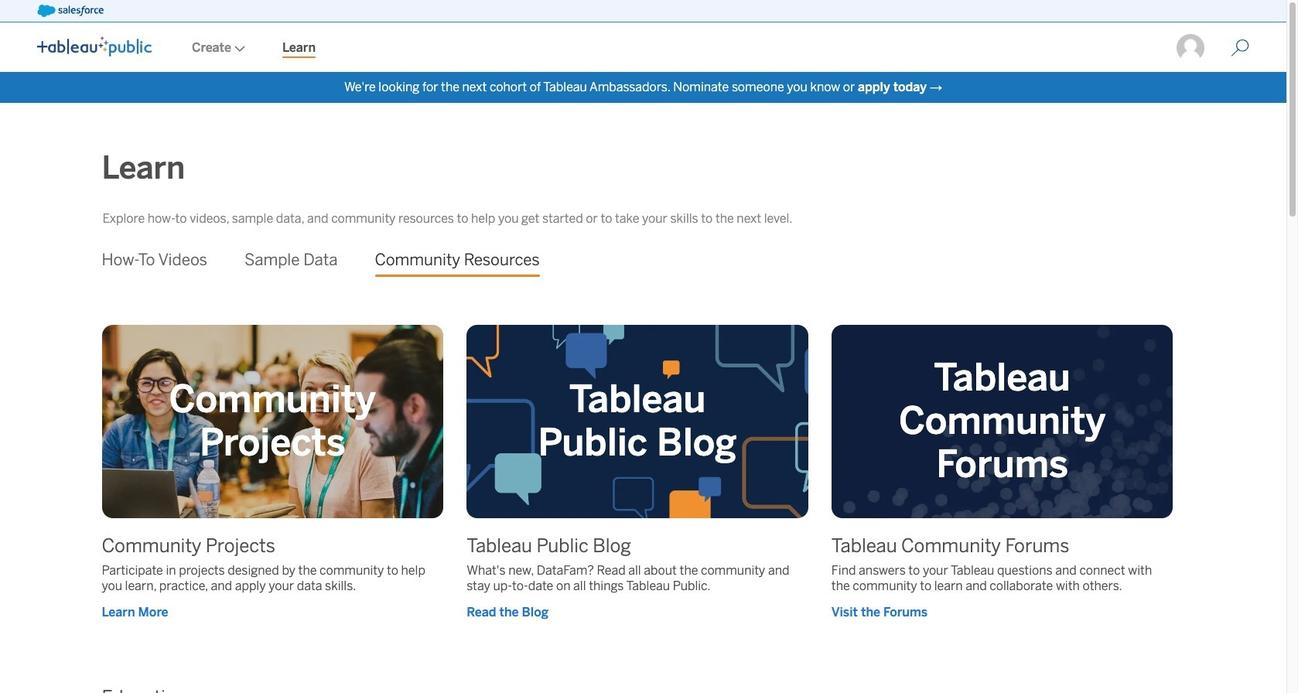 Task type: describe. For each thing, give the bounding box(es) containing it.
what's new, datafam? read all about the community and stay up-to-date on all things tableau public. image
[[467, 325, 834, 518]]

logo image
[[37, 36, 152, 57]]

salesforce logo image
[[37, 5, 104, 17]]

find answers to your tableau questions and connect with the community to learn and collaborate with others. image
[[832, 325, 1199, 518]]

create image
[[231, 46, 245, 52]]

go to search image
[[1213, 39, 1269, 57]]



Task type: locate. For each thing, give the bounding box(es) containing it.
greg.robinson3551 image
[[1176, 33, 1207, 63]]

participate in projects designed by the community to help you learn, practice, and apply your data skills. image
[[102, 325, 469, 518]]



Task type: vqa. For each thing, say whether or not it's contained in the screenshot.
LOGO
yes



